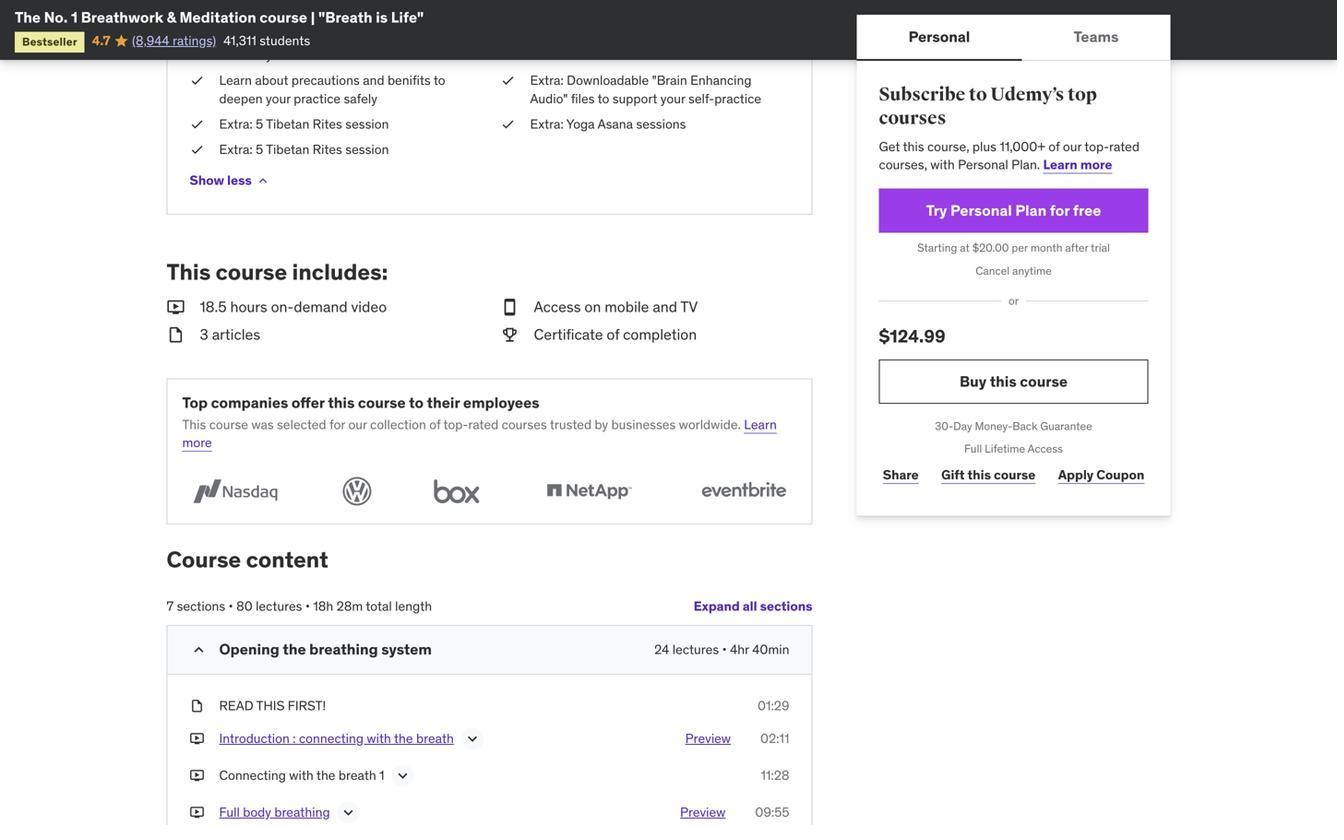Task type: locate. For each thing, give the bounding box(es) containing it.
0 horizontal spatial rated
[[468, 417, 499, 433]]

1 vertical spatial learn more link
[[182, 417, 777, 451]]

extra: down audio" at the left of the page
[[530, 116, 564, 132]]

personal up 'subscribe'
[[909, 27, 970, 46]]

learn more down employees
[[182, 417, 777, 451]]

1 vertical spatial 5
[[256, 141, 263, 158]]

0 vertical spatial preview
[[685, 731, 731, 747]]

2 5 from the top
[[256, 141, 263, 158]]

1 vertical spatial preview
[[680, 805, 726, 821]]

this for gift
[[968, 467, 991, 484]]

2 horizontal spatial •
[[722, 642, 727, 658]]

learn more up free
[[1043, 156, 1112, 173]]

tool
[[286, 29, 308, 45]]

preview left 02:11
[[685, 731, 731, 747]]

files
[[571, 90, 595, 107]]

full inside full body breathing button
[[219, 805, 240, 821]]

access up certificate
[[534, 297, 581, 316]]

1 vertical spatial breathing
[[274, 805, 330, 821]]

2 horizontal spatial show lecture description image
[[463, 730, 482, 749]]

full inside 30-day money-back guarantee full lifetime access
[[964, 442, 982, 457]]

18.5 hours on-demand video
[[200, 297, 387, 316]]

0 vertical spatial with
[[931, 156, 955, 173]]

worldwide.
[[679, 417, 741, 433]]

to
[[255, 0, 267, 9], [356, 0, 368, 9], [311, 29, 323, 45], [434, 72, 445, 89], [969, 84, 987, 106], [598, 90, 609, 107], [409, 394, 424, 413]]

0 vertical spatial this
[[167, 258, 211, 286]]

master
[[385, 29, 425, 45]]

and inside learn about precautions and benifits to deepen your practice safely
[[363, 72, 384, 89]]

month
[[1031, 241, 1063, 255]]

connecting with the breath 1
[[219, 768, 384, 784]]

tab list
[[857, 15, 1171, 61]]

your down 'relax,'
[[371, 11, 396, 27]]

learn up the deepen
[[219, 72, 252, 89]]

1 horizontal spatial xsmall image
[[501, 115, 515, 133]]

companies
[[211, 394, 288, 413]]

1 horizontal spatial rated
[[1109, 138, 1140, 155]]

breathing down '18h 28m'
[[309, 640, 378, 659]]

0 horizontal spatial a
[[276, 29, 283, 45]]

30-
[[935, 419, 953, 434]]

of
[[428, 29, 440, 45], [1049, 138, 1060, 155], [607, 326, 620, 344], [429, 417, 441, 433]]

this right buy
[[990, 372, 1017, 391]]

learn more link down employees
[[182, 417, 777, 451]]

to right benifits
[[434, 72, 445, 89]]

1 vertical spatial top-
[[444, 417, 468, 433]]

0 horizontal spatial xsmall image
[[190, 698, 204, 716]]

to left udemy's
[[969, 84, 987, 106]]

for
[[1050, 201, 1070, 220], [329, 417, 345, 433]]

course
[[167, 546, 241, 574]]

1 horizontal spatial courses
[[879, 107, 946, 130]]

small image left certificate
[[501, 325, 519, 346]]

41,311
[[223, 32, 256, 49]]

breath
[[315, 0, 353, 9], [219, 29, 257, 45], [416, 731, 454, 747], [339, 768, 376, 784]]

body down as on the left of the page
[[244, 47, 272, 63]]

system
[[381, 640, 432, 659]]

1 horizontal spatial a
[[375, 29, 382, 45]]

01:29
[[758, 698, 790, 715]]

1 vertical spatial lectures
[[673, 642, 719, 658]]

this for this course includes:
[[167, 258, 211, 286]]

xsmall image
[[501, 115, 515, 133], [190, 698, 204, 716]]

top- down their
[[444, 417, 468, 433]]

0 vertical spatial rites
[[313, 116, 342, 132]]

1 a from the left
[[276, 29, 283, 45]]

1 horizontal spatial with
[[367, 731, 391, 747]]

breath inside button
[[416, 731, 454, 747]]

lectures right 24
[[673, 642, 719, 658]]

our
[[1063, 138, 1082, 155], [348, 417, 367, 433]]

use
[[422, 11, 445, 27]]

more for subscribe to udemy's top courses
[[1081, 156, 1112, 173]]

about
[[255, 72, 288, 89]]

learn more link up free
[[1043, 156, 1112, 173]]

extra:
[[530, 72, 564, 89], [219, 116, 253, 132], [530, 116, 564, 132], [219, 141, 253, 158]]

0 vertical spatial more
[[1081, 156, 1112, 173]]

audio"
[[530, 90, 568, 107]]

30-day money-back guarantee full lifetime access
[[935, 419, 1092, 457]]

this right gift
[[968, 467, 991, 484]]

course up back
[[1020, 372, 1068, 391]]

breathing inside button
[[274, 805, 330, 821]]

and up safely
[[363, 72, 384, 89]]

0 vertical spatial courses
[[879, 107, 946, 130]]

2 a from the left
[[375, 29, 382, 45]]

precautions
[[292, 72, 360, 89]]

learn more for top companies offer this course to their employees
[[182, 417, 777, 451]]

1 horizontal spatial full
[[964, 442, 982, 457]]

mobile
[[605, 297, 649, 316]]

personal inside try personal plan for free link
[[951, 201, 1012, 220]]

with down : on the bottom
[[289, 768, 314, 784]]

0 horizontal spatial 1
[[71, 8, 78, 27]]

2 vertical spatial show lecture description image
[[339, 804, 358, 823]]

1 horizontal spatial •
[[305, 599, 310, 615]]

• left 4hr
[[722, 642, 727, 658]]

nasdaq image
[[182, 474, 288, 509]]

your down "brain
[[661, 90, 685, 107]]

1 vertical spatial courses
[[502, 417, 547, 433]]

extra: 5 tibetan rites session
[[219, 116, 389, 132], [219, 141, 389, 158]]

a right as on the left of the page
[[276, 29, 283, 45]]

0 vertical spatial full
[[964, 442, 982, 457]]

• left '18h 28m'
[[305, 599, 310, 615]]

full down connecting
[[219, 805, 240, 821]]

0 horizontal spatial top-
[[444, 417, 468, 433]]

tibetan
[[266, 116, 309, 132], [266, 141, 309, 158]]

1 vertical spatial extra: 5 tibetan rites session
[[219, 141, 389, 158]]

this for buy
[[990, 372, 1017, 391]]

1 horizontal spatial practice
[[715, 90, 761, 107]]

of right the 11,000+
[[1049, 138, 1060, 155]]

0 vertical spatial our
[[1063, 138, 1082, 155]]

full
[[964, 442, 982, 457], [219, 805, 240, 821]]

with
[[931, 156, 955, 173], [367, 731, 391, 747], [289, 768, 314, 784]]

show lecture description image for full body breathing
[[339, 804, 358, 823]]

$124.99
[[879, 325, 946, 347]]

tibetan up show less button
[[266, 141, 309, 158]]

2 vertical spatial with
[[289, 768, 314, 784]]

your inside learn to use the breath to relax, focus and bring health and vitality in your life. use the breath as a tool to become a master of mind and body
[[371, 11, 396, 27]]

full down day
[[964, 442, 982, 457]]

1 vertical spatial personal
[[958, 156, 1009, 173]]

safely
[[344, 90, 377, 107]]

1 down introduction : connecting with the breath button
[[379, 768, 384, 784]]

1 vertical spatial learn more
[[182, 417, 777, 451]]

1 vertical spatial access
[[1028, 442, 1063, 457]]

0 vertical spatial extra: 5 tibetan rites session
[[219, 116, 389, 132]]

with right connecting
[[367, 731, 391, 747]]

0 horizontal spatial learn more
[[182, 417, 777, 451]]

0 vertical spatial learn more link
[[1043, 156, 1112, 173]]

after
[[1065, 241, 1089, 255]]

0 vertical spatial 5
[[256, 116, 263, 132]]

learn more link for subscribe to udemy's top courses
[[1043, 156, 1112, 173]]

share
[[883, 467, 919, 484]]

xsmall image
[[190, 72, 204, 90], [501, 72, 515, 90], [190, 115, 204, 133], [190, 141, 204, 159], [255, 174, 270, 188], [190, 730, 204, 748], [190, 767, 204, 785], [190, 804, 204, 822]]

to inside subscribe to udemy's top courses
[[969, 84, 987, 106]]

1 horizontal spatial for
[[1050, 201, 1070, 220]]

0 horizontal spatial show lecture description image
[[339, 804, 358, 823]]

1 right the no.
[[71, 8, 78, 27]]

rites
[[313, 116, 342, 132], [313, 141, 342, 158]]

our down top companies offer this course to their employees
[[348, 417, 367, 433]]

extra: yoga asana sessions
[[530, 116, 686, 132]]

1 horizontal spatial 1
[[379, 768, 384, 784]]

•
[[229, 599, 233, 615], [305, 599, 310, 615], [722, 642, 727, 658]]

5 down the deepen
[[256, 116, 263, 132]]

2 extra: 5 tibetan rites session from the top
[[219, 141, 389, 158]]

ratings)
[[173, 32, 216, 49]]

body down connecting
[[243, 805, 271, 821]]

0 vertical spatial breathing
[[309, 640, 378, 659]]

preview left 09:55
[[680, 805, 726, 821]]

the right connecting
[[394, 731, 413, 747]]

bestseller
[[22, 35, 77, 49]]

breathing for the
[[309, 640, 378, 659]]

0 horizontal spatial •
[[229, 599, 233, 615]]

personal inside get this course, plus 11,000+ of our top-rated courses, with personal plan.
[[958, 156, 1009, 173]]

learn more link
[[1043, 156, 1112, 173], [182, 417, 777, 451]]

use
[[270, 0, 290, 9]]

deepen
[[219, 90, 263, 107]]

plan
[[1015, 201, 1047, 220]]

courses,
[[879, 156, 927, 173]]

show lecture description image
[[463, 730, 482, 749], [394, 767, 412, 786], [339, 804, 358, 823]]

more down top
[[182, 435, 212, 451]]

0 horizontal spatial learn more link
[[182, 417, 777, 451]]

preview
[[685, 731, 731, 747], [680, 805, 726, 821]]

more up free
[[1081, 156, 1112, 173]]

this up small icon
[[167, 258, 211, 286]]

0 vertical spatial top-
[[1085, 138, 1109, 155]]

length
[[395, 599, 432, 615]]

1 vertical spatial session
[[345, 141, 389, 158]]

1 vertical spatial for
[[329, 417, 345, 433]]

a
[[276, 29, 283, 45], [375, 29, 382, 45]]

0 horizontal spatial full
[[219, 805, 240, 821]]

lectures right 80
[[256, 599, 302, 615]]

and up use in the top left of the page
[[439, 0, 461, 9]]

1 vertical spatial tibetan
[[266, 141, 309, 158]]

0 horizontal spatial access
[[534, 297, 581, 316]]

to inside extra: downloadable "brain enhancing audio" files to support your self-practice
[[598, 90, 609, 107]]

access on mobile and tv
[[534, 297, 698, 316]]

for down top companies offer this course to their employees
[[329, 417, 345, 433]]

subscribe to udemy's top courses
[[879, 84, 1097, 130]]

access
[[534, 297, 581, 316], [1028, 442, 1063, 457]]

0 vertical spatial body
[[244, 47, 272, 63]]

1
[[71, 8, 78, 27], [379, 768, 384, 784]]

1 horizontal spatial sections
[[760, 598, 813, 615]]

extra: inside extra: downloadable "brain enhancing audio" files to support your self-practice
[[530, 72, 564, 89]]

2 session from the top
[[345, 141, 389, 158]]

money-
[[975, 419, 1013, 434]]

1 horizontal spatial more
[[1081, 156, 1112, 173]]

0 horizontal spatial your
[[266, 90, 291, 107]]

free
[[1073, 201, 1101, 220]]

0 vertical spatial show lecture description image
[[463, 730, 482, 749]]

0 horizontal spatial our
[[348, 417, 367, 433]]

rated inside get this course, plus 11,000+ of our top-rated courses, with personal plan.
[[1109, 138, 1140, 155]]

tibetan down about
[[266, 116, 309, 132]]

top- down top
[[1085, 138, 1109, 155]]

less
[[227, 172, 252, 189]]

our right the 11,000+
[[1063, 138, 1082, 155]]

tv
[[681, 297, 698, 316]]

small image
[[501, 297, 519, 318], [167, 325, 185, 346], [501, 325, 519, 346], [190, 641, 208, 660]]

practice inside extra: downloadable "brain enhancing audio" files to support your self-practice
[[715, 90, 761, 107]]

of down use in the top left of the page
[[428, 29, 440, 45]]

volkswagen image
[[337, 474, 377, 509]]

course down lifetime
[[994, 467, 1036, 484]]

small image down small icon
[[167, 325, 185, 346]]

course up the students
[[260, 8, 307, 27]]

5 up show less button
[[256, 141, 263, 158]]

0 vertical spatial for
[[1050, 201, 1070, 220]]

with down course,
[[931, 156, 955, 173]]

sections right 7
[[177, 599, 225, 615]]

1 5 from the top
[[256, 116, 263, 132]]

introduction
[[219, 731, 290, 747]]

4hr
[[730, 642, 749, 658]]

practice inside learn about precautions and benifits to deepen your practice safely
[[294, 90, 341, 107]]

xsmall image left yoga
[[501, 115, 515, 133]]

2 vertical spatial personal
[[951, 201, 1012, 220]]

1 horizontal spatial access
[[1028, 442, 1063, 457]]

full body breathing button
[[219, 804, 330, 826]]

cancel
[[976, 264, 1010, 278]]

learn up bring
[[219, 0, 252, 9]]

this inside button
[[990, 372, 1017, 391]]

collection
[[370, 417, 426, 433]]

2 practice from the left
[[715, 90, 761, 107]]

1 vertical spatial body
[[243, 805, 271, 821]]

this inside get this course, plus 11,000+ of our top-rated courses, with personal plan.
[[903, 138, 924, 155]]

1 vertical spatial with
[[367, 731, 391, 747]]

|
[[311, 8, 315, 27]]

your
[[371, 11, 396, 27], [266, 90, 291, 107], [661, 90, 685, 107]]

2 horizontal spatial your
[[661, 90, 685, 107]]

• left 80
[[229, 599, 233, 615]]

as
[[260, 29, 273, 45]]

meditation
[[180, 8, 256, 27]]

on-
[[271, 297, 294, 316]]

coupon
[[1097, 467, 1145, 484]]

practice down precautions
[[294, 90, 341, 107]]

gift this course
[[942, 467, 1036, 484]]

health
[[252, 11, 288, 27]]

body inside learn to use the breath to relax, focus and bring health and vitality in your life. use the breath as a tool to become a master of mind and body
[[244, 47, 272, 63]]

course inside button
[[1020, 372, 1068, 391]]

learn right plan.
[[1043, 156, 1078, 173]]

includes:
[[292, 258, 388, 286]]

for left free
[[1050, 201, 1070, 220]]

small image
[[167, 297, 185, 318]]

connecting
[[219, 768, 286, 784]]

0 horizontal spatial with
[[289, 768, 314, 784]]

trusted
[[550, 417, 592, 433]]

subscribe
[[879, 84, 966, 106]]

0 vertical spatial session
[[345, 116, 389, 132]]

2 horizontal spatial with
[[931, 156, 955, 173]]

breathing down connecting with the breath 1
[[274, 805, 330, 821]]

0 horizontal spatial lectures
[[256, 599, 302, 615]]

mind
[[443, 29, 472, 45]]

learn right the worldwide.
[[744, 417, 777, 433]]

breathwork
[[81, 8, 163, 27]]

1 vertical spatial show lecture description image
[[394, 767, 412, 786]]

1 vertical spatial rites
[[313, 141, 342, 158]]

personal up $20.00 on the right top of page
[[951, 201, 1012, 220]]

1 horizontal spatial learn more link
[[1043, 156, 1112, 173]]

guarantee
[[1040, 419, 1092, 434]]

0 vertical spatial tibetan
[[266, 116, 309, 132]]

your down about
[[266, 90, 291, 107]]

1 vertical spatial this
[[182, 417, 206, 433]]

2 tibetan from the top
[[266, 141, 309, 158]]

0 horizontal spatial sections
[[177, 599, 225, 615]]

practice down enhancing
[[715, 90, 761, 107]]

0 vertical spatial learn more
[[1043, 156, 1112, 173]]

1 horizontal spatial top-
[[1085, 138, 1109, 155]]

1 practice from the left
[[294, 90, 341, 107]]

courses down employees
[[502, 417, 547, 433]]

practice
[[294, 90, 341, 107], [715, 90, 761, 107]]

this down top
[[182, 417, 206, 433]]

the down introduction : connecting with the breath button
[[316, 768, 335, 784]]

get
[[879, 138, 900, 155]]

this up courses,
[[903, 138, 924, 155]]

preview for 09:55
[[680, 805, 726, 821]]

content
[[246, 546, 328, 574]]

1 vertical spatial rated
[[468, 417, 499, 433]]

small image left on
[[501, 297, 519, 318]]

small image left opening
[[190, 641, 208, 660]]

1 session from the top
[[345, 116, 389, 132]]

1 horizontal spatial your
[[371, 11, 396, 27]]

to down the downloadable
[[598, 90, 609, 107]]

access down back
[[1028, 442, 1063, 457]]

0 horizontal spatial more
[[182, 435, 212, 451]]

extra: down the deepen
[[219, 116, 253, 132]]

downloadable
[[567, 72, 649, 89]]

• for 7
[[229, 599, 233, 615]]

courses down 'subscribe'
[[879, 107, 946, 130]]

xsmall image left the "read"
[[190, 698, 204, 716]]

0 vertical spatial access
[[534, 297, 581, 316]]

sections right all
[[760, 598, 813, 615]]

is
[[376, 8, 388, 27]]

a down is
[[375, 29, 382, 45]]

extra: up audio" at the left of the page
[[530, 72, 564, 89]]

0 horizontal spatial practice
[[294, 90, 341, 107]]

40min
[[752, 642, 790, 658]]

1 horizontal spatial our
[[1063, 138, 1082, 155]]

small image for certificate of completion
[[501, 325, 519, 346]]

1 horizontal spatial learn more
[[1043, 156, 1112, 173]]

0 vertical spatial personal
[[909, 27, 970, 46]]

"brain
[[652, 72, 687, 89]]

learn inside "link"
[[744, 417, 777, 433]]

0 vertical spatial rated
[[1109, 138, 1140, 155]]

1 sections from the left
[[760, 598, 813, 615]]

1 vertical spatial full
[[219, 805, 240, 821]]

extra: downloadable "brain enhancing audio" files to support your self-practice
[[530, 72, 761, 107]]

1 vertical spatial xsmall image
[[190, 698, 204, 716]]

personal down plus
[[958, 156, 1009, 173]]

gift
[[942, 467, 965, 484]]

1 vertical spatial more
[[182, 435, 212, 451]]



Task type: vqa. For each thing, say whether or not it's contained in the screenshot.
02:11's Show lecture description image
yes



Task type: describe. For each thing, give the bounding box(es) containing it.
introduction : connecting with the breath
[[219, 731, 454, 747]]

0 vertical spatial 1
[[71, 8, 78, 27]]

the
[[15, 8, 41, 27]]

course,
[[927, 138, 970, 155]]

(8,944 ratings)
[[132, 32, 216, 49]]

their
[[427, 394, 460, 413]]

buy this course
[[960, 372, 1068, 391]]

businesses
[[611, 417, 676, 433]]

get this course, plus 11,000+ of our top-rated courses, with personal plan.
[[879, 138, 1140, 173]]

our inside get this course, plus 11,000+ of our top-rated courses, with personal plan.
[[1063, 138, 1082, 155]]

on
[[585, 297, 601, 316]]

and down bring
[[219, 47, 241, 63]]

course up 'collection'
[[358, 394, 406, 413]]

total
[[366, 599, 392, 615]]

apply coupon button
[[1054, 457, 1149, 494]]

7 sections • 80 lectures • 18h 28m total length
[[167, 599, 432, 615]]

the inside button
[[394, 731, 413, 747]]

buy this course button
[[879, 360, 1149, 404]]

11,000+
[[1000, 138, 1046, 155]]

1 vertical spatial 1
[[379, 768, 384, 784]]

18h 28m
[[313, 599, 363, 615]]

of down their
[[429, 417, 441, 433]]

show less button
[[190, 162, 270, 199]]

0 vertical spatial lectures
[[256, 599, 302, 615]]

(8,944
[[132, 32, 169, 49]]

extra: up less
[[219, 141, 253, 158]]

of down access on mobile and tv
[[607, 326, 620, 344]]

eventbrite image
[[691, 474, 797, 509]]

1 horizontal spatial lectures
[[673, 642, 719, 658]]

try
[[926, 201, 947, 220]]

no.
[[44, 8, 68, 27]]

expand
[[694, 598, 740, 615]]

enhancing
[[690, 72, 752, 89]]

course down companies
[[209, 417, 248, 433]]

24 lectures • 4hr 40min
[[654, 642, 790, 658]]

$20.00
[[972, 241, 1009, 255]]

0 vertical spatial xsmall image
[[501, 115, 515, 133]]

life.
[[399, 11, 419, 27]]

box image
[[426, 474, 488, 509]]

and left tv
[[653, 297, 677, 316]]

certificate
[[534, 326, 603, 344]]

course up hours
[[216, 258, 287, 286]]

tab list containing personal
[[857, 15, 1171, 61]]

small image for 3 articles
[[167, 325, 185, 346]]

0 horizontal spatial courses
[[502, 417, 547, 433]]

teams
[[1074, 27, 1119, 46]]

to up health
[[255, 0, 267, 9]]

plus
[[973, 138, 997, 155]]

life"
[[391, 8, 424, 27]]

at
[[960, 241, 970, 255]]

4.7
[[92, 32, 110, 49]]

to right the tool
[[311, 29, 323, 45]]

2 rites from the top
[[313, 141, 342, 158]]

sections inside dropdown button
[[760, 598, 813, 615]]

3
[[200, 326, 208, 344]]

students
[[260, 32, 310, 49]]

learn about precautions and benifits to deepen your practice safely
[[219, 72, 445, 107]]

hours
[[230, 297, 267, 316]]

apply
[[1058, 467, 1094, 484]]

• for 24
[[722, 642, 727, 658]]

body inside full body breathing button
[[243, 805, 271, 821]]

with inside get this course, plus 11,000+ of our top-rated courses, with personal plan.
[[931, 156, 955, 173]]

to inside learn about precautions and benifits to deepen your practice safely
[[434, 72, 445, 89]]

top- inside get this course, plus 11,000+ of our top-rated courses, with personal plan.
[[1085, 138, 1109, 155]]

try personal plan for free
[[926, 201, 1101, 220]]

and up the tool
[[292, 11, 313, 27]]

show lecture description image for introduction : connecting with the breath
[[463, 730, 482, 749]]

learn more for subscribe to udemy's top courses
[[1043, 156, 1112, 173]]

preview for 02:11
[[685, 731, 731, 747]]

courses inside subscribe to udemy's top courses
[[879, 107, 946, 130]]

teams button
[[1022, 15, 1171, 59]]

the down 7 sections • 80 lectures • 18h 28m total length on the bottom of the page
[[283, 640, 306, 659]]

relax,
[[371, 0, 402, 9]]

to up in at the top
[[356, 0, 368, 9]]

learn inside learn to use the breath to relax, focus and bring health and vitality in your life. use the breath as a tool to become a master of mind and body
[[219, 0, 252, 9]]

bring
[[219, 11, 249, 27]]

&
[[167, 8, 176, 27]]

xsmall image inside show less button
[[255, 174, 270, 188]]

support
[[613, 90, 657, 107]]

of inside get this course, plus 11,000+ of our top-rated courses, with personal plan.
[[1049, 138, 1060, 155]]

80
[[236, 599, 253, 615]]

trial
[[1091, 241, 1110, 255]]

per
[[1012, 241, 1028, 255]]

asana
[[598, 116, 633, 132]]

self-
[[688, 90, 715, 107]]

3 articles
[[200, 326, 260, 344]]

this right offer
[[328, 394, 355, 413]]

the no. 1 breathwork & meditation course | "breath is life"
[[15, 8, 424, 27]]

your inside learn about precautions and benifits to deepen your practice safely
[[266, 90, 291, 107]]

18.5
[[200, 297, 227, 316]]

this
[[256, 698, 285, 715]]

try personal plan for free link
[[879, 189, 1149, 233]]

completion
[[623, 326, 697, 344]]

read
[[219, 698, 253, 715]]

0 horizontal spatial for
[[329, 417, 345, 433]]

to left their
[[409, 394, 424, 413]]

yoga
[[566, 116, 595, 132]]

this for this course was selected for our collection of top-rated courses trusted by businesses worldwide.
[[182, 417, 206, 433]]

personal inside personal 'button'
[[909, 27, 970, 46]]

of inside learn to use the breath to relax, focus and bring health and vitality in your life. use the breath as a tool to become a master of mind and body
[[428, 29, 440, 45]]

1 vertical spatial our
[[348, 417, 367, 433]]

small image for access on mobile and tv
[[501, 297, 519, 318]]

benifits
[[388, 72, 431, 89]]

opening
[[219, 640, 279, 659]]

buy
[[960, 372, 987, 391]]

the right use on the top of page
[[293, 0, 312, 9]]

your inside extra: downloadable "brain enhancing audio" files to support your self-practice
[[661, 90, 685, 107]]

day
[[953, 419, 972, 434]]

more for top companies offer this course to their employees
[[182, 435, 212, 451]]

access inside 30-day money-back guarantee full lifetime access
[[1028, 442, 1063, 457]]

1 extra: 5 tibetan rites session from the top
[[219, 116, 389, 132]]

learn more link for top companies offer this course to their employees
[[182, 417, 777, 451]]

top
[[182, 394, 208, 413]]

with inside button
[[367, 731, 391, 747]]

02:11
[[760, 731, 790, 747]]

2 sections from the left
[[177, 599, 225, 615]]

starting
[[917, 241, 957, 255]]

the up mind
[[448, 11, 467, 27]]

netapp image
[[536, 474, 642, 509]]

learn inside learn about precautions and benifits to deepen your practice safely
[[219, 72, 252, 89]]

:
[[293, 731, 296, 747]]

1 tibetan from the top
[[266, 116, 309, 132]]

expand all sections button
[[694, 589, 813, 626]]

this for get
[[903, 138, 924, 155]]

1 horizontal spatial show lecture description image
[[394, 767, 412, 786]]

breathing for body
[[274, 805, 330, 821]]

selected
[[277, 417, 326, 433]]

connecting
[[299, 731, 364, 747]]

personal button
[[857, 15, 1022, 59]]

apply coupon
[[1058, 467, 1145, 484]]

share button
[[879, 457, 923, 494]]

1 rites from the top
[[313, 116, 342, 132]]

all
[[743, 598, 757, 615]]

or
[[1009, 294, 1019, 308]]

sessions
[[636, 116, 686, 132]]

11:28
[[761, 768, 790, 784]]



